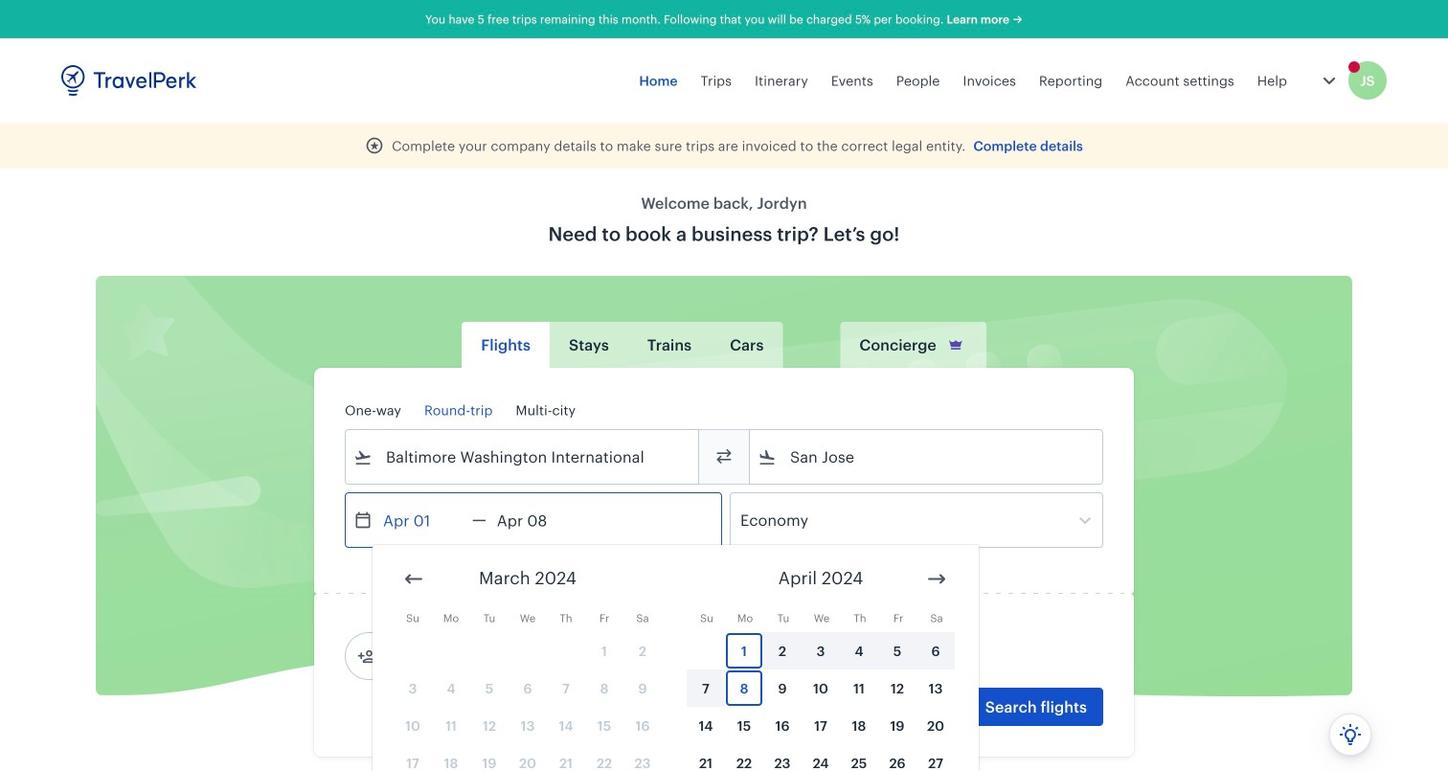 Task type: describe. For each thing, give the bounding box(es) containing it.
Depart text field
[[373, 493, 472, 547]]

move forward to switch to the next month. image
[[926, 568, 949, 591]]



Task type: locate. For each thing, give the bounding box(es) containing it.
move backward to switch to the previous month. image
[[402, 568, 425, 591]]

To search field
[[777, 442, 1078, 472]]

Add first traveler search field
[[377, 641, 576, 672]]

From search field
[[373, 442, 674, 472]]

Return text field
[[487, 493, 586, 547]]

calendar application
[[373, 545, 1449, 771]]



